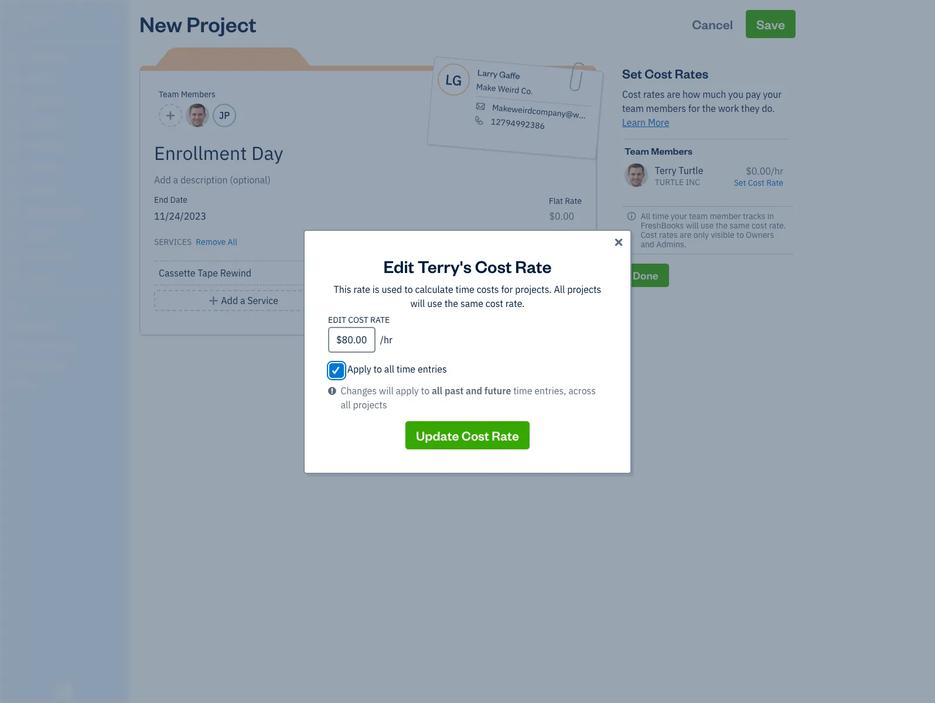 Task type: locate. For each thing, give the bounding box(es) containing it.
your up do.
[[764, 89, 782, 100]]

0 vertical spatial will
[[686, 220, 699, 231]]

rate. down projects.
[[506, 298, 525, 309]]

1 horizontal spatial for
[[689, 103, 701, 114]]

0 vertical spatial use
[[701, 220, 714, 231]]

your
[[764, 89, 782, 100], [671, 211, 688, 222]]

are left only
[[680, 230, 692, 240]]

projects down changes
[[353, 399, 387, 411]]

2 vertical spatial will
[[379, 385, 394, 397]]

bank connections image
[[9, 360, 125, 369]]

terry turtle turtle inc
[[655, 165, 704, 188]]

turtle inc owner
[[9, 11, 62, 32]]

rates
[[644, 89, 665, 100], [660, 230, 678, 240]]

1 horizontal spatial team
[[625, 145, 650, 157]]

1 vertical spatial all
[[432, 385, 443, 397]]

payment image
[[8, 140, 22, 152]]

and down freshbooks
[[641, 239, 655, 250]]

0 vertical spatial all
[[641, 211, 651, 222]]

are
[[667, 89, 681, 100], [680, 230, 692, 240]]

rates up members
[[644, 89, 665, 100]]

team up learn
[[623, 103, 644, 114]]

0 vertical spatial for
[[689, 103, 701, 114]]

cost inside $0.00 /hr set cost rate
[[749, 178, 765, 188]]

apps image
[[9, 304, 125, 313]]

0 vertical spatial same
[[730, 220, 750, 231]]

1 horizontal spatial use
[[701, 220, 714, 231]]

money image
[[8, 229, 22, 241]]

1 horizontal spatial all
[[554, 284, 566, 295]]

1 horizontal spatial team
[[690, 211, 709, 222]]

0 vertical spatial and
[[641, 239, 655, 250]]

the inside the all time your team member tracks in freshbooks will use the same cost rate. cost rates are only visible to owners and admins.
[[716, 220, 728, 231]]

will left apply
[[379, 385, 394, 397]]

0 vertical spatial rate.
[[770, 220, 787, 231]]

apply
[[348, 363, 372, 375]]

the down much
[[703, 103, 717, 114]]

1 vertical spatial inc
[[686, 177, 701, 188]]

1 horizontal spatial will
[[411, 298, 425, 309]]

rates inside the all time your team member tracks in freshbooks will use the same cost rate. cost rates are only visible to owners and admins.
[[660, 230, 678, 240]]

across
[[569, 385, 596, 397]]

Project Name text field
[[154, 141, 477, 165]]

0 vertical spatial projects
[[568, 284, 602, 295]]

set inside $0.00 /hr set cost rate
[[735, 178, 747, 188]]

1 vertical spatial turtle
[[655, 177, 684, 188]]

edit terry's cost rate
[[384, 255, 552, 277]]

0 vertical spatial set
[[623, 65, 643, 82]]

turtle
[[9, 11, 43, 22], [655, 177, 684, 188]]

all left past
[[432, 385, 443, 397]]

settings image
[[9, 379, 125, 388]]

time up apply
[[397, 363, 416, 375]]

all right projects.
[[554, 284, 566, 295]]

2 horizontal spatial will
[[686, 220, 699, 231]]

members
[[181, 89, 216, 100], [652, 145, 693, 157]]

1 vertical spatial cost
[[486, 298, 504, 309]]

0 vertical spatial team
[[623, 103, 644, 114]]

all right apply
[[385, 363, 395, 375]]

to inside "this rate is used to calculate time costs for projects. all projects will use the same cost rate."
[[405, 284, 413, 295]]

projects right '0h'
[[568, 284, 602, 295]]

2 vertical spatial the
[[445, 298, 459, 309]]

cost rates are how much you pay your team members for the work they do. learn more
[[623, 89, 782, 128]]

1 vertical spatial your
[[671, 211, 688, 222]]

turtle down terry on the right of page
[[655, 177, 684, 188]]

services remove all
[[154, 237, 238, 247]]

will inside "this rate is used to calculate time costs for projects. all projects will use the same cost rate."
[[411, 298, 425, 309]]

0 horizontal spatial members
[[181, 89, 216, 100]]

set up learn
[[623, 65, 643, 82]]

/hr up set cost rate button
[[772, 165, 784, 177]]

1 vertical spatial all
[[228, 237, 238, 247]]

used
[[382, 284, 402, 295]]

edit cost rate
[[328, 315, 390, 325]]

for inside 'cost rates are how much you pay your team members for the work they do. learn more'
[[689, 103, 701, 114]]

1 vertical spatial and
[[466, 385, 483, 397]]

rate
[[371, 315, 390, 325]]

time inside the 'time entries, across all projects'
[[514, 385, 533, 397]]

0 vertical spatial members
[[181, 89, 216, 100]]

changes will apply to all past and future
[[341, 385, 512, 397]]

much
[[703, 89, 727, 100]]

rate down the future
[[492, 427, 520, 444]]

hours:
[[519, 293, 547, 304]]

and
[[641, 239, 655, 250], [466, 385, 483, 397]]

time left costs
[[456, 284, 475, 295]]

members
[[647, 103, 687, 114]]

freshbooks image
[[55, 685, 74, 699]]

and right past
[[466, 385, 483, 397]]

1 vertical spatial team
[[690, 211, 709, 222]]

all right "info" image
[[641, 211, 651, 222]]

date
[[170, 195, 188, 205]]

0 vertical spatial team members
[[159, 89, 216, 100]]

to inside the all time your team member tracks in freshbooks will use the same cost rate. cost rates are only visible to owners and admins.
[[737, 230, 745, 240]]

2 vertical spatial all
[[554, 284, 566, 295]]

cost down costs
[[486, 298, 504, 309]]

team up the add team member icon
[[159, 89, 179, 100]]

rate down $0.00
[[767, 178, 784, 188]]

0 horizontal spatial your
[[671, 211, 688, 222]]

1 vertical spatial will
[[411, 298, 425, 309]]

time
[[653, 211, 669, 222], [456, 284, 475, 295], [397, 363, 416, 375], [514, 385, 533, 397]]

cost inside the all time your team member tracks in freshbooks will use the same cost rate. cost rates are only visible to owners and admins.
[[752, 220, 768, 231]]

cost down $0.00
[[749, 178, 765, 188]]

team inside the all time your team member tracks in freshbooks will use the same cost rate. cost rates are only visible to owners and admins.
[[690, 211, 709, 222]]

2 vertical spatial all
[[341, 399, 351, 411]]

0 horizontal spatial team
[[159, 89, 179, 100]]

project
[[187, 10, 257, 38]]

0 horizontal spatial rate.
[[506, 298, 525, 309]]

entries,
[[535, 385, 567, 397]]

done button
[[623, 264, 670, 287]]

1 vertical spatial rate.
[[506, 298, 525, 309]]

0 horizontal spatial for
[[502, 284, 513, 295]]

1 horizontal spatial inc
[[686, 177, 701, 188]]

projects inside "this rate is used to calculate time costs for projects. all projects will use the same cost rate."
[[568, 284, 602, 295]]

0 vertical spatial /hr
[[772, 165, 784, 177]]

Amount (USD) text field
[[328, 327, 376, 353]]

total hours: 0h 00m
[[496, 293, 582, 304]]

for right costs
[[502, 284, 513, 295]]

the
[[703, 103, 717, 114], [716, 220, 728, 231], [445, 298, 459, 309]]

2 horizontal spatial all
[[641, 211, 651, 222]]

0 vertical spatial your
[[764, 89, 782, 100]]

1 vertical spatial are
[[680, 230, 692, 240]]

1 horizontal spatial and
[[641, 239, 655, 250]]

inc
[[45, 11, 62, 22], [686, 177, 701, 188]]

0 horizontal spatial /hr
[[380, 334, 393, 346]]

plus image
[[208, 294, 219, 308]]

/hr
[[772, 165, 784, 177], [380, 334, 393, 346]]

Amount (USD) text field
[[549, 211, 575, 222]]

will up admins.
[[686, 220, 699, 231]]

0 vertical spatial cost
[[752, 220, 768, 231]]

close image
[[613, 235, 625, 250]]

0 vertical spatial turtle
[[9, 11, 43, 22]]

tracks
[[744, 211, 766, 222]]

calculate
[[415, 284, 454, 295]]

rates
[[675, 65, 709, 82]]

all
[[385, 363, 395, 375], [432, 385, 443, 397], [341, 399, 351, 411]]

0 horizontal spatial cost
[[486, 298, 504, 309]]

time right the future
[[514, 385, 533, 397]]

rate. right tracks
[[770, 220, 787, 231]]

end date
[[154, 195, 188, 205]]

cost inside 'cost rates are how much you pay your team members for the work they do. learn more'
[[623, 89, 642, 100]]

set cost rate button
[[735, 178, 784, 188]]

1 vertical spatial same
[[461, 298, 484, 309]]

0 horizontal spatial turtle
[[9, 11, 43, 22]]

/hr down rate
[[380, 334, 393, 346]]

0h 00m text field
[[478, 267, 511, 279]]

0 horizontal spatial inc
[[45, 11, 62, 22]]

0 vertical spatial the
[[703, 103, 717, 114]]

0 vertical spatial inc
[[45, 11, 62, 22]]

future
[[485, 385, 512, 397]]

invoice image
[[8, 118, 22, 130]]

same
[[730, 220, 750, 231], [461, 298, 484, 309]]

1 horizontal spatial your
[[764, 89, 782, 100]]

1 horizontal spatial turtle
[[655, 177, 684, 188]]

work
[[719, 103, 740, 114]]

will down "calculate"
[[411, 298, 425, 309]]

rates left only
[[660, 230, 678, 240]]

and inside edit terry's cost rate dialog
[[466, 385, 483, 397]]

rewind
[[220, 267, 252, 279]]

team members
[[159, 89, 216, 100], [625, 145, 693, 157]]

0 horizontal spatial same
[[461, 298, 484, 309]]

cost right close image
[[641, 230, 658, 240]]

1 vertical spatial use
[[428, 298, 443, 309]]

and inside the all time your team member tracks in freshbooks will use the same cost rate. cost rates are only visible to owners and admins.
[[641, 239, 655, 250]]

check image
[[331, 364, 342, 376]]

1 vertical spatial rates
[[660, 230, 678, 240]]

do.
[[762, 103, 776, 114]]

set down $0.00
[[735, 178, 747, 188]]

the inside 'cost rates are how much you pay your team members for the work they do. learn more'
[[703, 103, 717, 114]]

1 horizontal spatial projects
[[568, 284, 602, 295]]

00m
[[563, 293, 582, 304]]

same inside the all time your team member tracks in freshbooks will use the same cost rate. cost rates are only visible to owners and admins.
[[730, 220, 750, 231]]

cost right update
[[462, 427, 490, 444]]

all inside the all time your team member tracks in freshbooks will use the same cost rate. cost rates are only visible to owners and admins.
[[641, 211, 651, 222]]

0 vertical spatial rates
[[644, 89, 665, 100]]

past
[[445, 385, 464, 397]]

1 vertical spatial /hr
[[380, 334, 393, 346]]

main element
[[0, 0, 158, 704]]

1 horizontal spatial all
[[385, 363, 395, 375]]

$0.00
[[747, 165, 772, 177]]

to
[[737, 230, 745, 240], [405, 284, 413, 295], [374, 363, 382, 375], [421, 385, 430, 397]]

inc inside the turtle inc owner
[[45, 11, 62, 22]]

0 horizontal spatial and
[[466, 385, 483, 397]]

1 horizontal spatial same
[[730, 220, 750, 231]]

services
[[154, 237, 192, 247]]

0 horizontal spatial all
[[341, 399, 351, 411]]

1 vertical spatial members
[[652, 145, 693, 157]]

rate
[[767, 178, 784, 188], [565, 196, 582, 206], [516, 255, 552, 277], [492, 427, 520, 444]]

cost left in
[[752, 220, 768, 231]]

1 vertical spatial the
[[716, 220, 728, 231]]

cost
[[752, 220, 768, 231], [486, 298, 504, 309]]

this rate is used to calculate time costs for projects. all projects will use the same cost rate.
[[334, 284, 602, 309]]

are up members
[[667, 89, 681, 100]]

0 horizontal spatial team
[[623, 103, 644, 114]]

1 horizontal spatial cost
[[752, 220, 768, 231]]

this
[[334, 284, 352, 295]]

turtle inside the turtle inc owner
[[9, 11, 43, 22]]

1 horizontal spatial members
[[652, 145, 693, 157]]

for down the how
[[689, 103, 701, 114]]

tape
[[198, 267, 218, 279]]

0 horizontal spatial use
[[428, 298, 443, 309]]

1 vertical spatial team members
[[625, 145, 693, 157]]

project image
[[8, 185, 22, 196]]

team
[[159, 89, 179, 100], [625, 145, 650, 157]]

save button
[[746, 10, 796, 38]]

1 horizontal spatial team members
[[625, 145, 693, 157]]

team down learn
[[625, 145, 650, 157]]

all right remove
[[228, 237, 238, 247]]

team members up terry on the right of page
[[625, 145, 693, 157]]

1 horizontal spatial rate.
[[770, 220, 787, 231]]

team members up the add team member icon
[[159, 89, 216, 100]]

more
[[649, 117, 670, 128]]

1 horizontal spatial set
[[735, 178, 747, 188]]

0 horizontal spatial projects
[[353, 399, 387, 411]]

1 vertical spatial for
[[502, 284, 513, 295]]

rate
[[354, 284, 371, 295]]

team
[[623, 103, 644, 114], [690, 211, 709, 222]]

set
[[623, 65, 643, 82], [735, 178, 747, 188]]

freshbooks
[[641, 220, 685, 231]]

1 vertical spatial set
[[735, 178, 747, 188]]

all
[[641, 211, 651, 222], [228, 237, 238, 247], [554, 284, 566, 295]]

the down "calculate"
[[445, 298, 459, 309]]

total
[[496, 293, 517, 304]]

time right "info" image
[[653, 211, 669, 222]]

will inside the all time your team member tracks in freshbooks will use the same cost rate. cost rates are only visible to owners and admins.
[[686, 220, 699, 231]]

team up only
[[690, 211, 709, 222]]

1 horizontal spatial /hr
[[772, 165, 784, 177]]

rate.
[[770, 220, 787, 231], [506, 298, 525, 309]]

0 vertical spatial team
[[159, 89, 179, 100]]

cost up learn
[[623, 89, 642, 100]]

all down changes
[[341, 399, 351, 411]]

0 vertical spatial are
[[667, 89, 681, 100]]

update
[[416, 427, 459, 444]]

your up admins.
[[671, 211, 688, 222]]

1 vertical spatial projects
[[353, 399, 387, 411]]

the right only
[[716, 220, 728, 231]]

the inside "this rate is used to calculate time costs for projects. all projects will use the same cost rate."
[[445, 298, 459, 309]]

turtle up owner
[[9, 11, 43, 22]]

1 vertical spatial team
[[625, 145, 650, 157]]



Task type: vqa. For each thing, say whether or not it's contained in the screenshot.
Cost within the button
yes



Task type: describe. For each thing, give the bounding box(es) containing it.
use inside "this rate is used to calculate time costs for projects. all projects will use the same cost rate."
[[428, 298, 443, 309]]

per
[[567, 235, 582, 245]]

time inside "this rate is used to calculate time costs for projects. all projects will use the same cost rate."
[[456, 284, 475, 295]]

pay
[[746, 89, 762, 100]]

0 horizontal spatial will
[[379, 385, 394, 397]]

report image
[[8, 274, 22, 286]]

hours
[[538, 235, 565, 245]]

add a service button
[[154, 290, 333, 311]]

info image
[[627, 212, 637, 221]]

remove all button
[[194, 233, 238, 249]]

rate up projects.
[[516, 255, 552, 277]]

0 horizontal spatial set
[[623, 65, 643, 82]]

rates inside 'cost rates are how much you pay your team members for the work they do. learn more'
[[644, 89, 665, 100]]

costs
[[477, 284, 499, 295]]

end
[[154, 195, 168, 205]]

update cost rate button
[[406, 421, 530, 449]]

edit
[[384, 255, 415, 277]]

edit terry's cost rate dialog
[[0, 216, 936, 488]]

cost up costs
[[475, 255, 512, 277]]

all inside "this rate is used to calculate time costs for projects. all projects will use the same cost rate."
[[554, 284, 566, 295]]

visible
[[712, 230, 735, 240]]

time inside the all time your team member tracks in freshbooks will use the same cost rate. cost rates are only visible to owners and admins.
[[653, 211, 669, 222]]

End date in  format text field
[[154, 211, 368, 222]]

edit
[[328, 315, 347, 325]]

only
[[694, 230, 710, 240]]

save
[[757, 16, 786, 32]]

they
[[742, 103, 760, 114]]

2 horizontal spatial all
[[432, 385, 443, 397]]

changes
[[341, 385, 377, 397]]

rate inside $0.00 /hr set cost rate
[[767, 178, 784, 188]]

how
[[683, 89, 701, 100]]

add a service
[[221, 295, 279, 307]]

add team member image
[[165, 108, 176, 123]]

cost inside "this rate is used to calculate time costs for projects. all projects will use the same cost rate."
[[486, 298, 504, 309]]

all inside the 'time entries, across all projects'
[[341, 399, 351, 411]]

done
[[633, 269, 659, 282]]

rate. inside the all time your team member tracks in freshbooks will use the same cost rate. cost rates are only visible to owners and admins.
[[770, 220, 787, 231]]

new project
[[140, 10, 257, 38]]

jp
[[219, 110, 230, 121]]

use inside the all time your team member tracks in freshbooks will use the same cost rate. cost rates are only visible to owners and admins.
[[701, 220, 714, 231]]

new
[[140, 10, 182, 38]]

client image
[[8, 73, 22, 85]]

turtle inside terry turtle turtle inc
[[655, 177, 684, 188]]

add
[[221, 295, 238, 307]]

projects inside the 'time entries, across all projects'
[[353, 399, 387, 411]]

owner
[[9, 23, 31, 32]]

0 vertical spatial all
[[385, 363, 395, 375]]

a
[[240, 295, 245, 307]]

rate. inside "this rate is used to calculate time costs for projects. all projects will use the same cost rate."
[[506, 298, 525, 309]]

learn
[[623, 117, 646, 128]]

terry's
[[418, 255, 472, 277]]

0 horizontal spatial all
[[228, 237, 238, 247]]

admins.
[[657, 239, 687, 250]]

dashboard image
[[8, 51, 22, 63]]

set cost rates
[[623, 65, 709, 82]]

flat
[[549, 196, 563, 206]]

learn more link
[[623, 117, 670, 128]]

is
[[373, 284, 380, 295]]

in
[[768, 211, 775, 222]]

are inside 'cost rates are how much you pay your team members for the work they do. learn more'
[[667, 89, 681, 100]]

timer image
[[8, 207, 22, 219]]

cassette tape rewind
[[159, 267, 252, 279]]

projects.
[[516, 284, 552, 295]]

/hr inside $0.00 /hr set cost rate
[[772, 165, 784, 177]]

turtle
[[679, 165, 704, 176]]

cost inside the all time your team member tracks in freshbooks will use the same cost rate. cost rates are only visible to owners and admins.
[[641, 230, 658, 240]]

all time your team member tracks in freshbooks will use the same cost rate. cost rates are only visible to owners and admins.
[[641, 211, 787, 250]]

estimate image
[[8, 96, 22, 107]]

apply to all time entries
[[348, 363, 447, 375]]

member
[[710, 211, 742, 222]]

cost
[[349, 315, 369, 325]]

time entries, across all projects
[[341, 385, 596, 411]]

service
[[550, 249, 582, 259]]

your inside the all time your team member tracks in freshbooks will use the same cost rate. cost rates are only visible to owners and admins.
[[671, 211, 688, 222]]

owners
[[747, 230, 775, 240]]

inc inside terry turtle turtle inc
[[686, 177, 701, 188]]

hours per service
[[538, 235, 582, 259]]

for inside "this rate is used to calculate time costs for projects. all projects will use the same cost rate."
[[502, 284, 513, 295]]

rate inside button
[[492, 427, 520, 444]]

you
[[729, 89, 744, 100]]

are inside the all time your team member tracks in freshbooks will use the same cost rate. cost rates are only visible to owners and admins.
[[680, 230, 692, 240]]

/hr inside edit terry's cost rate dialog
[[380, 334, 393, 346]]

cancel button
[[682, 10, 744, 38]]

exclamationcircle image
[[328, 384, 336, 398]]

team inside 'cost rates are how much you pay your team members for the work they do. learn more'
[[623, 103, 644, 114]]

service
[[248, 295, 279, 307]]

terry
[[655, 165, 677, 176]]

cost left rates
[[645, 65, 673, 82]]

Project Description text field
[[154, 173, 477, 187]]

$0.00 /hr set cost rate
[[735, 165, 784, 188]]

update cost rate
[[416, 427, 520, 444]]

chart image
[[8, 252, 22, 263]]

flat rate
[[549, 196, 582, 206]]

same inside "this rate is used to calculate time costs for projects. all projects will use the same cost rate."
[[461, 298, 484, 309]]

rate right flat
[[565, 196, 582, 206]]

entries
[[418, 363, 447, 375]]

remove
[[196, 237, 226, 247]]

apply
[[396, 385, 419, 397]]

cancel
[[693, 16, 734, 32]]

cost inside update cost rate button
[[462, 427, 490, 444]]

0 horizontal spatial team members
[[159, 89, 216, 100]]

0h
[[550, 293, 561, 304]]

cassette
[[159, 267, 196, 279]]

team members image
[[9, 323, 125, 332]]

expense image
[[8, 162, 22, 174]]

items and services image
[[9, 341, 125, 351]]

your inside 'cost rates are how much you pay your team members for the work they do. learn more'
[[764, 89, 782, 100]]



